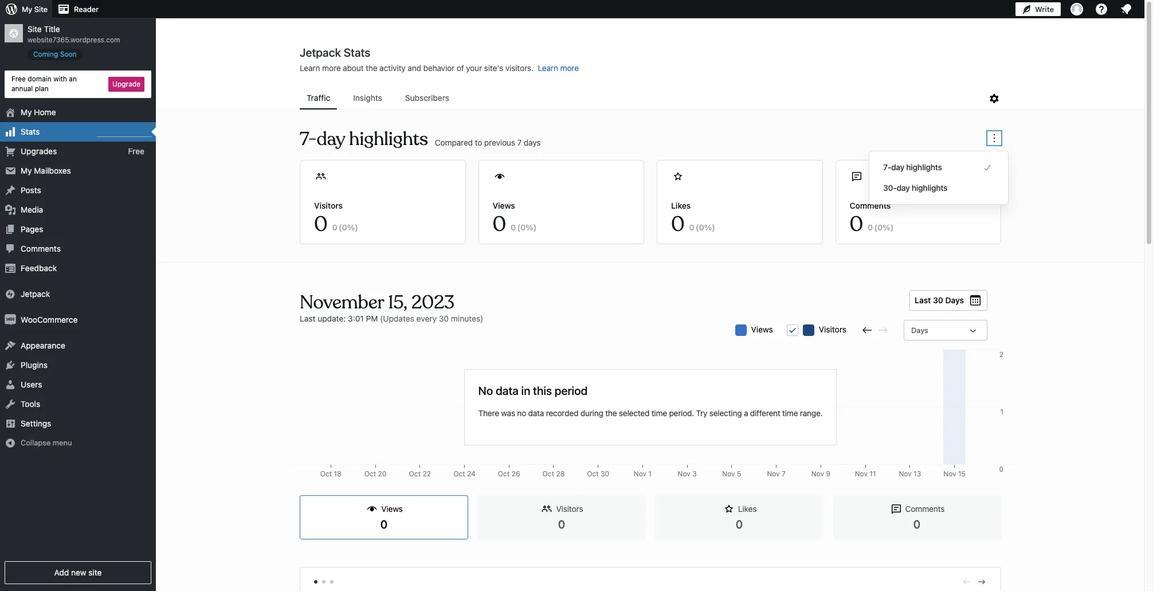 Task type: locate. For each thing, give the bounding box(es) containing it.
30-
[[883, 183, 897, 193]]

0 vertical spatial 30
[[933, 295, 944, 305]]

my left reader link
[[22, 5, 32, 14]]

1 vertical spatial my
[[21, 107, 32, 117]]

posts link
[[0, 180, 156, 200]]

nov for nov 13
[[899, 470, 912, 478]]

7- down traffic link
[[300, 127, 317, 151]]

collapse
[[21, 438, 51, 447]]

0 vertical spatial views
[[493, 201, 515, 210]]

1 horizontal spatial days
[[946, 295, 964, 305]]

oct for oct 28
[[543, 470, 554, 478]]

oct left 22
[[409, 470, 421, 478]]

1 horizontal spatial 1
[[1001, 408, 1004, 416]]

nov right oct 30
[[634, 470, 647, 478]]

my left home
[[21, 107, 32, 117]]

1 vertical spatial data
[[528, 408, 544, 418]]

try
[[696, 408, 708, 418]]

2 ( from the left
[[517, 222, 521, 232]]

last
[[915, 295, 931, 305], [300, 314, 316, 323]]

100,000 down days dropdown button
[[977, 350, 1004, 359]]

2 horizontal spatial comments
[[906, 504, 945, 514]]

0 vertical spatial visitors
[[314, 201, 343, 210]]

write
[[1035, 5, 1054, 14]]

( inside likes 0 0 ( 0 %)
[[696, 222, 699, 232]]

0 horizontal spatial data
[[496, 384, 519, 397]]

1 vertical spatial likes
[[738, 504, 757, 514]]

30 right 'every'
[[439, 314, 449, 323]]

1 oct from the left
[[320, 470, 332, 478]]

days inside dropdown button
[[912, 326, 929, 335]]

7
[[517, 137, 522, 147], [782, 470, 786, 478]]

data left in
[[496, 384, 519, 397]]

5 nov from the left
[[812, 470, 824, 478]]

views inside views 0 0 ( 0 %)
[[493, 201, 515, 210]]

day down traffic link
[[317, 127, 345, 151]]

8 nov from the left
[[944, 470, 957, 478]]

my mailboxes link
[[0, 161, 156, 180]]

comments for comments
[[21, 243, 61, 253]]

likes for likes 0 0 ( 0 %)
[[671, 201, 691, 210]]

1 horizontal spatial 30
[[601, 470, 609, 478]]

2 vertical spatial highlights
[[912, 183, 948, 193]]

visitors 0 0 ( 0 %)
[[314, 201, 358, 237]]

1 horizontal spatial visitors
[[556, 504, 583, 514]]

0 vertical spatial img image
[[5, 288, 16, 300]]

free for free
[[128, 146, 144, 156]]

2 oct from the left
[[364, 470, 376, 478]]

there
[[478, 408, 499, 418]]

the
[[366, 63, 378, 73], [606, 408, 617, 418]]

30
[[933, 295, 944, 305], [439, 314, 449, 323], [601, 470, 609, 478]]

add new site link
[[5, 561, 151, 584]]

100,000 for 100,000
[[977, 470, 1004, 478]]

2 img image from the top
[[5, 314, 16, 325]]

1 vertical spatial views
[[751, 324, 773, 334]]

2 100,000 from the top
[[977, 470, 1004, 478]]

0 vertical spatial likes
[[671, 201, 691, 210]]

highlights down 7-day highlights button
[[912, 183, 948, 193]]

7- inside button
[[883, 162, 891, 172]]

media link
[[0, 200, 156, 219]]

5 oct from the left
[[498, 470, 510, 478]]

1 ( from the left
[[339, 222, 342, 232]]

0 horizontal spatial likes
[[671, 201, 691, 210]]

0 vertical spatial 1
[[1001, 408, 1004, 416]]

days button
[[904, 320, 988, 341]]

day inside 30-day highlights button
[[897, 183, 910, 193]]

30-day highlights button
[[883, 181, 995, 195]]

nov 3
[[678, 470, 697, 478]]

1 img image from the top
[[5, 288, 16, 300]]

0 vertical spatial highlights
[[349, 127, 428, 151]]

1 horizontal spatial 7-
[[883, 162, 891, 172]]

0 horizontal spatial 1
[[649, 470, 652, 478]]

title
[[44, 24, 60, 34]]

4 oct from the left
[[454, 470, 465, 478]]

2 vertical spatial comments
[[906, 504, 945, 514]]

comments down 13
[[906, 504, 945, 514]]

7-day highlights inside button
[[883, 162, 942, 172]]

oct right 28
[[587, 470, 599, 478]]

0 horizontal spatial 7
[[517, 137, 522, 147]]

likes inside likes 0 0 ( 0 %)
[[671, 201, 691, 210]]

visitors for visitors 0
[[556, 504, 583, 514]]

last 30 days
[[915, 295, 964, 305]]

img image for woocommerce
[[5, 314, 16, 325]]

my for my home
[[21, 107, 32, 117]]

13
[[914, 470, 921, 478]]

img image inside jetpack link
[[5, 288, 16, 300]]

free down highest hourly views 0 image
[[128, 146, 144, 156]]

home
[[34, 107, 56, 117]]

0 vertical spatial 7-
[[300, 127, 317, 151]]

2 %) from the left
[[526, 222, 537, 232]]

oct left 20
[[364, 470, 376, 478]]

%) inside views 0 0 ( 0 %)
[[526, 222, 537, 232]]

no data in this period
[[478, 384, 588, 397]]

2 vertical spatial 30
[[601, 470, 609, 478]]

2 horizontal spatial 30
[[933, 295, 944, 305]]

( for visitors 0 0 ( 0 %)
[[339, 222, 342, 232]]

highlights inside jetpack stats main content
[[349, 127, 428, 151]]

1 vertical spatial 100,000
[[977, 470, 1004, 478]]

1
[[1001, 408, 1004, 416], [649, 470, 652, 478]]

day up 30-
[[891, 162, 905, 172]]

%) inside visitors 0 0 ( 0 %)
[[347, 222, 358, 232]]

1 horizontal spatial data
[[528, 408, 544, 418]]

3 oct from the left
[[409, 470, 421, 478]]

0 horizontal spatial 7-
[[300, 127, 317, 151]]

4 ( from the left
[[874, 222, 878, 232]]

my inside my site "link"
[[22, 5, 32, 14]]

nov left 13
[[899, 470, 912, 478]]

0 horizontal spatial comments
[[21, 243, 61, 253]]

next image
[[977, 577, 987, 587]]

time left the period.
[[652, 408, 667, 418]]

nov left the 15
[[944, 470, 957, 478]]

0 vertical spatial 100,000
[[977, 350, 1004, 359]]

day for 7-day highlights button
[[891, 162, 905, 172]]

30 left nov 1
[[601, 470, 609, 478]]

nov for nov 9
[[812, 470, 824, 478]]

highlights
[[349, 127, 428, 151], [907, 162, 942, 172], [912, 183, 948, 193]]

0 horizontal spatial free
[[11, 75, 26, 83]]

(updates
[[380, 314, 414, 323]]

the right during
[[606, 408, 617, 418]]

was
[[501, 408, 515, 418]]

days inside button
[[946, 295, 964, 305]]

stats
[[21, 126, 40, 136]]

2 horizontal spatial visitors
[[819, 324, 847, 334]]

period
[[555, 384, 588, 397]]

views inside views 0
[[381, 504, 403, 514]]

20
[[378, 470, 387, 478]]

days
[[524, 137, 541, 147]]

days down last 30 days
[[912, 326, 929, 335]]

9
[[826, 470, 831, 478]]

range.
[[800, 408, 823, 418]]

nov left 9 at the bottom right
[[812, 470, 824, 478]]

1 vertical spatial img image
[[5, 314, 16, 325]]

my inside my home link
[[21, 107, 32, 117]]

%)
[[347, 222, 358, 232], [526, 222, 537, 232], [704, 222, 715, 232], [883, 222, 894, 232]]

last inside last 30 days button
[[915, 295, 931, 305]]

collapse menu
[[21, 438, 72, 447]]

behavior
[[423, 63, 455, 73]]

days up days dropdown button
[[946, 295, 964, 305]]

nov for nov 11
[[855, 470, 868, 478]]

1 horizontal spatial free
[[128, 146, 144, 156]]

appearance link
[[0, 336, 156, 355]]

views for views
[[751, 324, 773, 334]]

2 nov from the left
[[678, 470, 691, 478]]

0 horizontal spatial time
[[652, 408, 667, 418]]

0 horizontal spatial views
[[381, 504, 403, 514]]

0 vertical spatial last
[[915, 295, 931, 305]]

1 horizontal spatial comments
[[850, 201, 891, 210]]

1 horizontal spatial 7-day highlights
[[883, 162, 942, 172]]

write link
[[1016, 0, 1061, 18]]

tools
[[21, 399, 40, 409]]

visitors inside visitors 0 0 ( 0 %)
[[314, 201, 343, 210]]

comments up feedback
[[21, 243, 61, 253]]

2 vertical spatial my
[[21, 165, 32, 175]]

learn more
[[538, 63, 579, 73]]

7 left 'days' at the top left of page
[[517, 137, 522, 147]]

nov for nov 1
[[634, 470, 647, 478]]

pager controls element
[[300, 567, 1001, 591]]

views for views 0
[[381, 504, 403, 514]]

0 vertical spatial days
[[946, 295, 964, 305]]

last 30 days button
[[910, 290, 988, 311]]

0 vertical spatial 7-day highlights
[[300, 127, 428, 151]]

1 vertical spatial days
[[912, 326, 929, 335]]

comments down 30-
[[850, 201, 891, 210]]

3 ( from the left
[[696, 222, 699, 232]]

0 vertical spatial site
[[34, 5, 48, 14]]

free up annual plan
[[11, 75, 26, 83]]

day
[[317, 127, 345, 151], [891, 162, 905, 172], [897, 183, 910, 193]]

the right about at left
[[366, 63, 378, 73]]

nov left 5
[[723, 470, 735, 478]]

1 100,000 from the top
[[977, 350, 1004, 359]]

jetpack stats learn more about the activity and behavior of your site's visitors. learn more
[[300, 46, 579, 73]]

2 vertical spatial visitors
[[556, 504, 583, 514]]

img image inside "woocommerce" link
[[5, 314, 16, 325]]

nov 7
[[767, 470, 786, 478]]

oct 24
[[454, 470, 476, 478]]

( inside 'comments 0 0 ( 0 %)'
[[874, 222, 878, 232]]

1 nov from the left
[[634, 470, 647, 478]]

users
[[21, 379, 42, 389]]

learn more link
[[538, 63, 579, 73]]

jetpack
[[21, 289, 50, 298]]

2 vertical spatial day
[[897, 183, 910, 193]]

settings
[[21, 418, 51, 428]]

my inside my mailboxes link
[[21, 165, 32, 175]]

0 horizontal spatial the
[[366, 63, 378, 73]]

menu containing traffic
[[300, 88, 988, 109]]

1 horizontal spatial views
[[493, 201, 515, 210]]

0 horizontal spatial last
[[300, 314, 316, 323]]

30 up days dropdown button
[[933, 295, 944, 305]]

nov left 3 on the right bottom
[[678, 470, 691, 478]]

3 nov from the left
[[723, 470, 735, 478]]

site title website7365.wordpress.com coming soon
[[28, 24, 120, 58]]

28
[[556, 470, 565, 478]]

7 oct from the left
[[587, 470, 599, 478]]

15,
[[388, 291, 407, 314]]

%) inside 'comments 0 0 ( 0 %)'
[[883, 222, 894, 232]]

highlights down insights link
[[349, 127, 428, 151]]

7- up 30-
[[883, 162, 891, 172]]

last up days dropdown button
[[915, 295, 931, 305]]

4 %) from the left
[[883, 222, 894, 232]]

oct left 24 at the left bottom
[[454, 470, 465, 478]]

5
[[737, 470, 742, 478]]

comments inside 'comments 0 0 ( 0 %)'
[[850, 201, 891, 210]]

last left update:
[[300, 314, 316, 323]]

1 horizontal spatial likes
[[738, 504, 757, 514]]

0 horizontal spatial 7-day highlights
[[300, 127, 428, 151]]

0 vertical spatial data
[[496, 384, 519, 397]]

oct 30
[[587, 470, 609, 478]]

my home
[[21, 107, 56, 117]]

highest hourly views 0 image
[[97, 129, 151, 137]]

likes inside likes 0
[[738, 504, 757, 514]]

day inside 7-day highlights button
[[891, 162, 905, 172]]

nov left 11
[[855, 470, 868, 478]]

oct for oct 24
[[454, 470, 465, 478]]

nov right 5
[[767, 470, 780, 478]]

site left title
[[28, 24, 42, 34]]

soon
[[60, 50, 77, 58]]

( inside visitors 0 0 ( 0 %)
[[339, 222, 342, 232]]

7 nov from the left
[[899, 470, 912, 478]]

nov 15
[[944, 470, 966, 478]]

11
[[870, 470, 876, 478]]

site
[[88, 568, 102, 577]]

2 vertical spatial views
[[381, 504, 403, 514]]

none checkbox inside jetpack stats main content
[[787, 324, 798, 336]]

upgrade
[[112, 80, 140, 88]]

6 nov from the left
[[855, 470, 868, 478]]

0 vertical spatial day
[[317, 127, 345, 151]]

0 inside comments 0
[[914, 518, 921, 531]]

0 horizontal spatial days
[[912, 326, 929, 335]]

1 vertical spatial visitors
[[819, 324, 847, 334]]

1 vertical spatial 7-day highlights
[[883, 162, 942, 172]]

30 inside button
[[933, 295, 944, 305]]

oct 26
[[498, 470, 520, 478]]

with
[[53, 75, 67, 83]]

0 vertical spatial free
[[11, 75, 26, 83]]

my up posts
[[21, 165, 32, 175]]

oct left the '26'
[[498, 470, 510, 478]]

img image
[[5, 288, 16, 300], [5, 314, 16, 325]]

0 vertical spatial comments
[[850, 201, 891, 210]]

nov for nov 7
[[767, 470, 780, 478]]

0
[[314, 211, 328, 237], [493, 211, 506, 237], [671, 211, 685, 237], [850, 211, 863, 237], [332, 222, 338, 232], [342, 222, 347, 232], [511, 222, 516, 232], [521, 222, 526, 232], [689, 222, 695, 232], [699, 222, 704, 232], [868, 222, 873, 232], [878, 222, 883, 232], [999, 465, 1004, 474], [381, 518, 388, 531], [558, 518, 565, 531], [736, 518, 743, 531], [914, 518, 921, 531]]

1 vertical spatial 7
[[782, 470, 786, 478]]

1 %) from the left
[[347, 222, 358, 232]]

img image left jetpack
[[5, 288, 16, 300]]

2023
[[412, 291, 455, 314]]

time
[[652, 408, 667, 418], [783, 408, 798, 418]]

None checkbox
[[787, 324, 798, 336]]

1 vertical spatial 30
[[439, 314, 449, 323]]

7-day highlights down insights link
[[300, 127, 428, 151]]

img image left woocommerce
[[5, 314, 16, 325]]

0 horizontal spatial 30
[[439, 314, 449, 323]]

( inside views 0 0 ( 0 %)
[[517, 222, 521, 232]]

7-day highlights up 30-day highlights
[[883, 162, 942, 172]]

there was no data recorded during the selected time period. try selecting a different time range.
[[478, 408, 823, 418]]

3 %) from the left
[[704, 222, 715, 232]]

%) for views 0 0 ( 0 %)
[[526, 222, 537, 232]]

30 inside november 15, 2023 last update: 3:01 pm (updates every 30 minutes)
[[439, 314, 449, 323]]

oct for oct 26
[[498, 470, 510, 478]]

4 nov from the left
[[767, 470, 780, 478]]

data right no
[[528, 408, 544, 418]]

1 vertical spatial 1
[[649, 470, 652, 478]]

1 vertical spatial free
[[128, 146, 144, 156]]

site up title
[[34, 5, 48, 14]]

comments 0 0 ( 0 %)
[[850, 201, 894, 237]]

0 vertical spatial my
[[22, 5, 32, 14]]

1 vertical spatial highlights
[[907, 162, 942, 172]]

1 vertical spatial comments
[[21, 243, 61, 253]]

highlights up 30-day highlights
[[907, 162, 942, 172]]

1 horizontal spatial last
[[915, 295, 931, 305]]

0 vertical spatial the
[[366, 63, 378, 73]]

7-day highlights
[[300, 127, 428, 151], [883, 162, 942, 172]]

menu
[[300, 88, 988, 109]]

upgrades
[[21, 146, 57, 156]]

img image for jetpack
[[5, 288, 16, 300]]

tooltip
[[863, 145, 1009, 205]]

0 horizontal spatial visitors
[[314, 201, 343, 210]]

1 vertical spatial day
[[891, 162, 905, 172]]

%) for visitors 0 0 ( 0 %)
[[347, 222, 358, 232]]

6 oct from the left
[[543, 470, 554, 478]]

data
[[496, 384, 519, 397], [528, 408, 544, 418]]

domain
[[28, 75, 52, 83]]

subscribers
[[405, 93, 449, 103]]

visitors for visitors
[[819, 324, 847, 334]]

free inside "free domain with an annual plan"
[[11, 75, 26, 83]]

1 vertical spatial last
[[300, 314, 316, 323]]

2 horizontal spatial views
[[751, 324, 773, 334]]

upgrade button
[[108, 77, 144, 92]]

oct left '18'
[[320, 470, 332, 478]]

1 vertical spatial site
[[28, 24, 42, 34]]

7 left the nov 9 at the right of page
[[782, 470, 786, 478]]

nov for nov 15
[[944, 470, 957, 478]]

1 horizontal spatial the
[[606, 408, 617, 418]]

100,000 for 100,000 2 1 0
[[977, 350, 1004, 359]]

1 horizontal spatial time
[[783, 408, 798, 418]]

november 15, 2023 last update: 3:01 pm (updates every 30 minutes)
[[300, 291, 483, 323]]

%) inside likes 0 0 ( 0 %)
[[704, 222, 715, 232]]

free domain with an annual plan
[[11, 75, 77, 93]]

woocommerce link
[[0, 310, 156, 329]]

oct left 28
[[543, 470, 554, 478]]

1 horizontal spatial 7
[[782, 470, 786, 478]]

1 vertical spatial 7-
[[883, 162, 891, 172]]

(
[[339, 222, 342, 232], [517, 222, 521, 232], [696, 222, 699, 232], [874, 222, 878, 232]]

100,000 right the 15
[[977, 470, 1004, 478]]

day down 7-day highlights button
[[897, 183, 910, 193]]

time left range.
[[783, 408, 798, 418]]

every
[[417, 314, 437, 323]]



Task type: describe. For each thing, give the bounding box(es) containing it.
plugins
[[21, 360, 48, 370]]

november
[[300, 291, 384, 314]]

nov for nov 3
[[678, 470, 691, 478]]

period.
[[669, 408, 694, 418]]

comments link
[[0, 239, 156, 258]]

highlights for 7-day highlights button
[[907, 162, 942, 172]]

likes for likes 0
[[738, 504, 757, 514]]

comments for comments 0
[[906, 504, 945, 514]]

visitors for visitors 0 0 ( 0 %)
[[314, 201, 343, 210]]

an
[[69, 75, 77, 83]]

( for views 0 0 ( 0 %)
[[517, 222, 521, 232]]

views 0
[[381, 504, 403, 531]]

nov 13
[[899, 470, 921, 478]]

visitors 0
[[556, 504, 583, 531]]

my for my mailboxes
[[21, 165, 32, 175]]

oct for oct 18
[[320, 470, 332, 478]]

oct 20
[[364, 470, 387, 478]]

appearance
[[21, 340, 65, 350]]

posts
[[21, 185, 41, 195]]

0 inside 100,000 2 1 0
[[999, 465, 1004, 474]]

users link
[[0, 375, 156, 394]]

selecting
[[710, 408, 742, 418]]

stats link
[[0, 122, 156, 141]]

oct 28
[[543, 470, 565, 478]]

oct for oct 22
[[409, 470, 421, 478]]

help image
[[1095, 2, 1109, 16]]

my site link
[[0, 0, 52, 18]]

jetpack link
[[0, 284, 156, 304]]

my profile image
[[1071, 3, 1084, 15]]

minutes)
[[451, 314, 483, 323]]

30 for last
[[933, 295, 944, 305]]

oct 18
[[320, 470, 342, 478]]

7-day highlights button
[[883, 161, 995, 174]]

nov 9
[[812, 470, 831, 478]]

%) for likes 0 0 ( 0 %)
[[704, 222, 715, 232]]

1 vertical spatial the
[[606, 408, 617, 418]]

( for comments 0 0 ( 0 %)
[[874, 222, 878, 232]]

media
[[21, 204, 43, 214]]

coming
[[33, 50, 58, 58]]

0 inside likes 0
[[736, 518, 743, 531]]

pages link
[[0, 219, 156, 239]]

3:01
[[348, 314, 364, 323]]

likes 0
[[736, 504, 757, 531]]

of
[[457, 63, 464, 73]]

compared to previous 7 days
[[435, 137, 541, 147]]

0 vertical spatial 7
[[517, 137, 522, 147]]

during
[[581, 408, 603, 418]]

no
[[478, 384, 493, 397]]

2 time from the left
[[783, 408, 798, 418]]

( for likes 0 0 ( 0 %)
[[696, 222, 699, 232]]

recorded
[[546, 408, 579, 418]]

a
[[744, 408, 748, 418]]

plugins link
[[0, 355, 156, 375]]

subscribers link
[[398, 88, 456, 108]]

day inside jetpack stats main content
[[317, 127, 345, 151]]

%) for comments 0 0 ( 0 %)
[[883, 222, 894, 232]]

100,000 2 1 0
[[977, 350, 1004, 474]]

feedback
[[21, 263, 57, 273]]

my home link
[[0, 102, 156, 122]]

tools link
[[0, 394, 156, 414]]

update:
[[318, 314, 346, 323]]

30-day highlights
[[883, 183, 948, 193]]

site's
[[484, 63, 503, 73]]

7-day highlights inside jetpack stats main content
[[300, 127, 428, 151]]

insights
[[353, 93, 382, 103]]

oct 22
[[409, 470, 431, 478]]

tooltip containing 7-day highlights
[[863, 145, 1009, 205]]

to
[[475, 137, 482, 147]]

visitors.
[[506, 63, 534, 73]]

feedback link
[[0, 258, 156, 278]]

oct for oct 30
[[587, 470, 599, 478]]

nov 1
[[634, 470, 652, 478]]

0 inside visitors 0
[[558, 518, 565, 531]]

no
[[517, 408, 526, 418]]

site inside the site title website7365.wordpress.com coming soon
[[28, 24, 42, 34]]

15
[[958, 470, 966, 478]]

1 time from the left
[[652, 408, 667, 418]]

previous
[[484, 137, 515, 147]]

traffic link
[[300, 88, 337, 108]]

pm
[[366, 314, 378, 323]]

0 inside views 0
[[381, 518, 388, 531]]

in
[[521, 384, 531, 397]]

site inside "link"
[[34, 5, 48, 14]]

22
[[423, 470, 431, 478]]

annual plan
[[11, 84, 49, 93]]

my for my site
[[22, 5, 32, 14]]

comments for comments 0 0 ( 0 %)
[[850, 201, 891, 210]]

1 inside 100,000 2 1 0
[[1001, 408, 1004, 416]]

the inside jetpack stats learn more about the activity and behavior of your site's visitors. learn more
[[366, 63, 378, 73]]

menu inside jetpack stats main content
[[300, 88, 988, 109]]

jetpack stats main content
[[157, 45, 1145, 591]]

pages
[[21, 224, 43, 234]]

oct for oct 20
[[364, 470, 376, 478]]

day for 30-day highlights button
[[897, 183, 910, 193]]

18
[[334, 470, 342, 478]]

30 for oct
[[601, 470, 609, 478]]

comments 0
[[906, 504, 945, 531]]

previous image
[[962, 577, 972, 587]]

free for free domain with an annual plan
[[11, 75, 26, 83]]

my site
[[22, 5, 48, 14]]

views for views 0 0 ( 0 %)
[[493, 201, 515, 210]]

highlights for 30-day highlights button
[[912, 183, 948, 193]]

reader link
[[52, 0, 103, 18]]

26
[[512, 470, 520, 478]]

add
[[54, 568, 69, 577]]

last inside november 15, 2023 last update: 3:01 pm (updates every 30 minutes)
[[300, 314, 316, 323]]

my mailboxes
[[21, 165, 71, 175]]

7- inside jetpack stats main content
[[300, 127, 317, 151]]

about
[[343, 63, 364, 73]]

this
[[533, 384, 552, 397]]

menu
[[53, 438, 72, 447]]

mailboxes
[[34, 165, 71, 175]]

manage your notifications image
[[1120, 2, 1133, 16]]

nov for nov 5
[[723, 470, 735, 478]]

learn
[[300, 63, 320, 73]]

nov 5
[[723, 470, 742, 478]]



Task type: vqa. For each thing, say whether or not it's contained in the screenshot.
bottommost Last
yes



